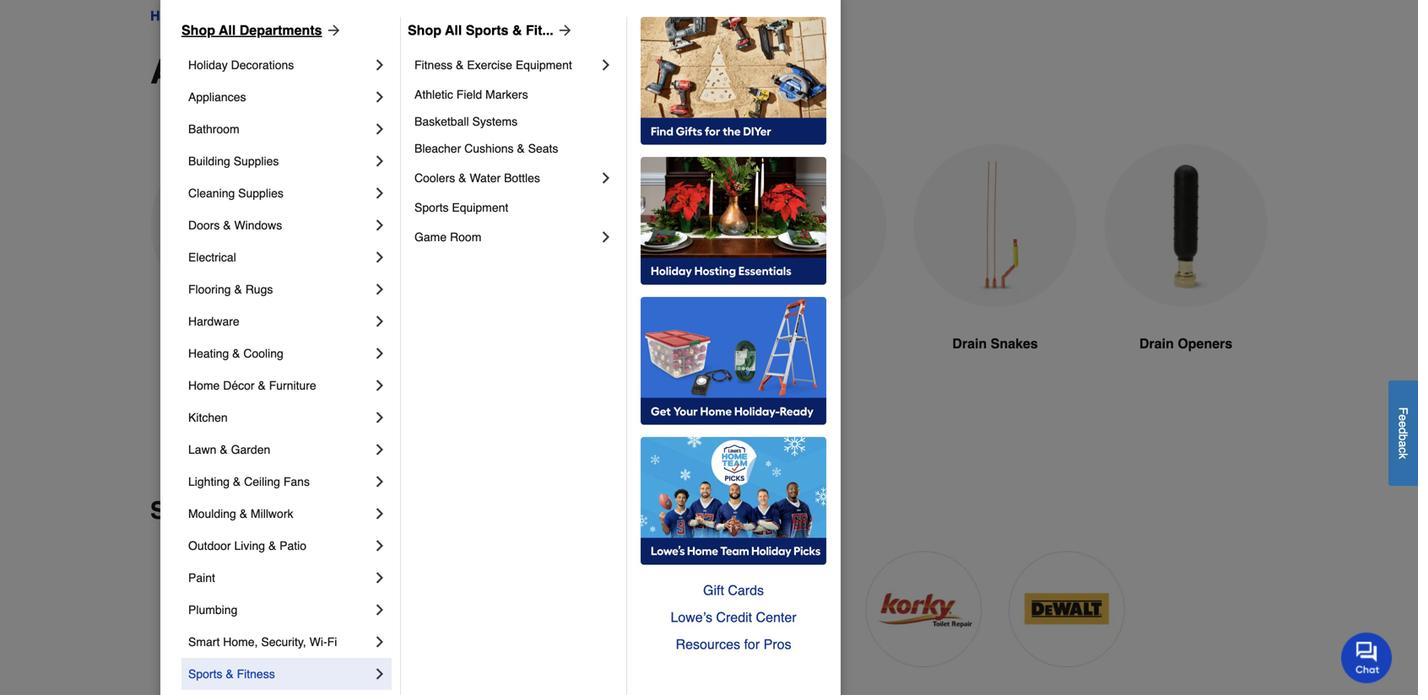 Task type: describe. For each thing, give the bounding box(es) containing it.
drain inside the augers, plungers & drain openers link
[[399, 8, 431, 24]]

building supplies link
[[188, 145, 372, 177]]

chevron right image for coolers & water bottles
[[598, 170, 615, 187]]

outdoor living & patio link
[[188, 530, 372, 562]]

d
[[1397, 428, 1411, 434]]

chat invite button image
[[1342, 633, 1393, 684]]

chevron right image for plumbing
[[372, 602, 388, 619]]

fitness & exercise equipment
[[415, 58, 572, 72]]

f e e d b a c k
[[1397, 407, 1411, 459]]

a
[[1397, 441, 1411, 448]]

more
[[713, 426, 745, 442]]

1 vertical spatial plungers
[[285, 52, 430, 91]]

home link
[[150, 6, 188, 26]]

chevron right image for heating & cooling
[[372, 345, 388, 362]]

2 vertical spatial plungers
[[776, 336, 834, 352]]

basketball systems link
[[415, 108, 615, 135]]

chevron right image for cleaning supplies
[[372, 185, 388, 202]]

1 vertical spatial plumbing link
[[188, 594, 372, 627]]

0 vertical spatial plumbing link
[[203, 6, 264, 26]]

shop by brand
[[150, 498, 318, 525]]

drain openers link
[[1105, 144, 1268, 395]]

general wire logo. image
[[723, 552, 839, 668]]

brand
[[250, 498, 318, 525]]

cleaners
[[598, 336, 655, 352]]

smart
[[188, 636, 220, 649]]

a yellow jug of drano commercial line drain cleaner. image
[[532, 144, 696, 308]]

chevron right image for smart home, security, wi-fi
[[372, 634, 388, 651]]

markers
[[486, 88, 528, 101]]

dewalt logo. image
[[1009, 552, 1125, 668]]

arrow right image for shop all sports & fit...
[[554, 22, 574, 39]]

gift
[[703, 583, 724, 599]]

lawn
[[188, 443, 217, 457]]

coolers & water bottles link
[[415, 162, 598, 194]]

bleacher
[[415, 142, 461, 155]]

drain cleaners & chemicals link
[[532, 144, 696, 415]]

holiday
[[188, 58, 228, 72]]

coolers & water bottles
[[415, 171, 540, 185]]

security,
[[261, 636, 306, 649]]

shop all departments link
[[182, 20, 342, 41]]

plumbing for the bottom plumbing link
[[188, 604, 238, 617]]

building supplies
[[188, 155, 279, 168]]

kitchen link
[[188, 402, 372, 434]]

cushions
[[465, 142, 514, 155]]

lowe's home team holiday picks. image
[[641, 437, 827, 566]]

lighting
[[188, 475, 230, 489]]

chevron right image for game room
[[598, 229, 615, 246]]

a brass craft music wire machine auger. image
[[341, 144, 505, 309]]

2 e from the top
[[1397, 421, 1411, 428]]

doors
[[188, 219, 220, 232]]

flooring
[[188, 283, 231, 296]]

sports equipment
[[415, 201, 509, 214]]

show more
[[673, 426, 745, 442]]

0 vertical spatial augers,
[[279, 8, 326, 24]]

lowe's credit center link
[[641, 605, 827, 632]]

basketball
[[415, 115, 469, 128]]

1 horizontal spatial equipment
[[516, 58, 572, 72]]

paint
[[188, 572, 215, 585]]

basketball systems
[[415, 115, 518, 128]]

exercise
[[467, 58, 513, 72]]

bathroom link
[[188, 113, 372, 145]]

shop
[[150, 498, 209, 525]]

heating
[[188, 347, 229, 361]]

appliances link
[[188, 81, 372, 113]]

for
[[744, 637, 760, 653]]

holiday decorations link
[[188, 49, 372, 81]]

electrical link
[[188, 242, 372, 274]]

athletic
[[415, 88, 453, 101]]

cobra logo. image
[[580, 552, 696, 668]]

hardware link
[[188, 306, 372, 338]]

drain snakes
[[953, 336, 1038, 352]]

f e e d b a c k button
[[1389, 381, 1419, 486]]

chevron right image for hardware
[[372, 313, 388, 330]]

augers, plungers & drain openers link
[[279, 6, 487, 26]]

0 vertical spatial sports
[[466, 22, 509, 38]]

holiday decorations
[[188, 58, 294, 72]]

lawn & garden link
[[188, 434, 372, 466]]

home décor & furniture
[[188, 379, 316, 393]]

lawn & garden
[[188, 443, 270, 457]]

0 horizontal spatial fitness
[[237, 668, 275, 681]]

rugs
[[245, 283, 273, 296]]

chevron right image for paint
[[372, 570, 388, 587]]

resources for pros
[[676, 637, 792, 653]]

augers for hand augers
[[228, 336, 274, 352]]

snakes
[[991, 336, 1038, 352]]

electrical
[[188, 251, 236, 264]]

cleaning supplies
[[188, 187, 284, 200]]

room
[[450, 231, 482, 244]]

augers for machine augers
[[429, 336, 475, 352]]

outdoor
[[188, 540, 231, 553]]

décor
[[223, 379, 255, 393]]

resources
[[676, 637, 741, 653]]

machine augers link
[[341, 144, 505, 395]]

0 horizontal spatial augers,
[[150, 52, 276, 91]]

systems
[[472, 115, 518, 128]]

heating & cooling link
[[188, 338, 372, 370]]

korky logo. image
[[866, 552, 982, 668]]

flooring & rugs
[[188, 283, 273, 296]]

zep logo. image
[[293, 552, 410, 668]]

sports for sports & fitness
[[188, 668, 222, 681]]

home décor & furniture link
[[188, 370, 372, 402]]

smart home, security, wi-fi
[[188, 636, 337, 649]]

departments
[[240, 22, 322, 38]]

doors & windows link
[[188, 209, 372, 242]]

1 e from the top
[[1397, 415, 1411, 421]]

shop all sports & fit...
[[408, 22, 554, 38]]

chevron right image for kitchen
[[372, 410, 388, 426]]



Task type: locate. For each thing, give the bounding box(es) containing it.
0 vertical spatial fitness
[[415, 58, 453, 72]]

ceiling
[[244, 475, 280, 489]]

0 vertical spatial plungers
[[329, 8, 383, 24]]

lowe's
[[671, 610, 713, 626]]

plumbing link up holiday decorations
[[203, 6, 264, 26]]

machine
[[371, 336, 425, 352]]

0 vertical spatial supplies
[[234, 155, 279, 168]]

1 arrow right image from the left
[[322, 22, 342, 39]]

drain cleaners & chemicals
[[559, 336, 668, 372]]

e
[[1397, 415, 1411, 421], [1397, 421, 1411, 428]]

plumbing up holiday decorations
[[203, 8, 264, 24]]

chevron right image for appliances
[[372, 89, 388, 106]]

fitness & exercise equipment link
[[415, 49, 598, 81]]

decorations
[[231, 58, 294, 72]]

outdoor living & patio
[[188, 540, 307, 553]]

lowe's credit center
[[671, 610, 797, 626]]

a black rubber plunger. image
[[723, 144, 887, 309]]

2 all from the left
[[445, 22, 462, 38]]

0 vertical spatial openers
[[435, 8, 487, 24]]

&
[[386, 8, 395, 24], [512, 22, 522, 38], [439, 52, 464, 91], [456, 58, 464, 72], [517, 142, 525, 155], [459, 171, 467, 185], [223, 219, 231, 232], [234, 283, 242, 296], [659, 336, 668, 352], [232, 347, 240, 361], [258, 379, 266, 393], [220, 443, 228, 457], [233, 475, 241, 489], [240, 507, 247, 521], [268, 540, 276, 553], [226, 668, 234, 681]]

augers,
[[279, 8, 326, 24], [150, 52, 276, 91]]

supplies up 'windows'
[[238, 187, 284, 200]]

2 arrow right image from the left
[[554, 22, 574, 39]]

drain for drain snakes
[[953, 336, 987, 352]]

holiday hosting essentials. image
[[641, 157, 827, 285]]

lighting & ceiling fans
[[188, 475, 310, 489]]

hardware
[[188, 315, 240, 328]]

fit...
[[526, 22, 554, 38]]

1 horizontal spatial arrow right image
[[554, 22, 574, 39]]

living
[[234, 540, 265, 553]]

1 horizontal spatial augers,
[[279, 8, 326, 24]]

chevron right image for building supplies
[[372, 153, 388, 170]]

chevron right image for doors & windows
[[372, 217, 388, 234]]

e up 'b'
[[1397, 421, 1411, 428]]

plumbing link
[[203, 6, 264, 26], [188, 594, 372, 627]]

cooling
[[244, 347, 284, 361]]

chevron right image for sports & fitness
[[372, 666, 388, 683]]

smart home, security, wi-fi link
[[188, 627, 372, 659]]

arrow right image inside shop all departments link
[[322, 22, 342, 39]]

sports for sports equipment
[[415, 201, 449, 214]]

chevron right image for home décor & furniture
[[372, 377, 388, 394]]

1 vertical spatial openers
[[569, 52, 706, 91]]

appliances
[[188, 90, 246, 104]]

arrow right image inside shop all sports & fit... link
[[554, 22, 574, 39]]

fi
[[327, 636, 337, 649]]

supplies for building supplies
[[234, 155, 279, 168]]

garden
[[231, 443, 270, 457]]

sports equipment link
[[415, 194, 615, 221]]

show
[[673, 426, 709, 442]]

coolers
[[415, 171, 455, 185]]

& inside 'link'
[[234, 283, 242, 296]]

drain snakes link
[[914, 144, 1077, 395]]

chevron right image
[[372, 89, 388, 106], [372, 153, 388, 170], [598, 229, 615, 246], [372, 249, 388, 266], [372, 313, 388, 330], [372, 345, 388, 362], [372, 410, 388, 426], [372, 474, 388, 491], [372, 506, 388, 523], [372, 538, 388, 555], [372, 570, 388, 587], [372, 602, 388, 619], [372, 634, 388, 651]]

orange drain snakes. image
[[914, 144, 1077, 308]]

gift cards
[[703, 583, 764, 599]]

shop inside shop all departments link
[[182, 22, 215, 38]]

0 horizontal spatial all
[[219, 22, 236, 38]]

2 vertical spatial sports
[[188, 668, 222, 681]]

2 augers from the left
[[429, 336, 475, 352]]

cleaning
[[188, 187, 235, 200]]

moulding & millwork
[[188, 507, 293, 521]]

0 horizontal spatial sports
[[188, 668, 222, 681]]

moulding & millwork link
[[188, 498, 372, 530]]

c
[[1397, 448, 1411, 453]]

shop for shop all sports & fit...
[[408, 22, 442, 38]]

moulding
[[188, 507, 236, 521]]

1 vertical spatial home
[[188, 379, 220, 393]]

pros
[[764, 637, 792, 653]]

chevron right image for holiday decorations
[[372, 57, 388, 73]]

flooring & rugs link
[[188, 274, 372, 306]]

hand augers
[[190, 336, 274, 352]]

0 horizontal spatial home
[[150, 8, 188, 24]]

augers, down shop all departments
[[150, 52, 276, 91]]

1 shop from the left
[[182, 22, 215, 38]]

game room link
[[415, 221, 598, 253]]

find gifts for the diyer. image
[[641, 17, 827, 145]]

drain for drain openers
[[1140, 336, 1174, 352]]

1 horizontal spatial augers
[[429, 336, 475, 352]]

0 horizontal spatial arrow right image
[[322, 22, 342, 39]]

all up fitness & exercise equipment
[[445, 22, 462, 38]]

& inside drain cleaners & chemicals
[[659, 336, 668, 352]]

k
[[1397, 453, 1411, 459]]

0 vertical spatial augers, plungers & drain openers
[[279, 8, 487, 24]]

show more button
[[645, 415, 773, 454]]

supplies up cleaning supplies
[[234, 155, 279, 168]]

fitness down smart home, security, wi-fi
[[237, 668, 275, 681]]

water
[[470, 171, 501, 185]]

0 vertical spatial home
[[150, 8, 188, 24]]

shop for shop all departments
[[182, 22, 215, 38]]

1 vertical spatial sports
[[415, 201, 449, 214]]

shop all sports & fit... link
[[408, 20, 574, 41]]

a kobalt music wire drain hand auger. image
[[150, 144, 314, 308]]

drain inside drain cleaners & chemicals
[[559, 336, 594, 352]]

chevron right image for lawn & garden
[[372, 442, 388, 459]]

1 vertical spatial augers,
[[150, 52, 276, 91]]

supplies for cleaning supplies
[[238, 187, 284, 200]]

2 vertical spatial openers
[[1178, 336, 1233, 352]]

plumbing link up security,
[[188, 594, 372, 627]]

arrow right image
[[322, 22, 342, 39], [554, 22, 574, 39]]

bathroom
[[188, 122, 240, 136]]

1 vertical spatial augers, plungers & drain openers
[[150, 52, 706, 91]]

0 horizontal spatial shop
[[182, 22, 215, 38]]

1 vertical spatial fitness
[[237, 668, 275, 681]]

2 shop from the left
[[408, 22, 442, 38]]

doors & windows
[[188, 219, 282, 232]]

resources for pros link
[[641, 632, 827, 659]]

home for home décor & furniture
[[188, 379, 220, 393]]

1 horizontal spatial openers
[[569, 52, 706, 91]]

arrow right image up the holiday decorations link at top
[[322, 22, 342, 39]]

patio
[[280, 540, 307, 553]]

cleaning supplies link
[[188, 177, 372, 209]]

chevron right image for fitness & exercise equipment
[[598, 57, 615, 73]]

drain inside drain openers 'link'
[[1140, 336, 1174, 352]]

f
[[1397, 407, 1411, 415]]

sports up game
[[415, 201, 449, 214]]

1 augers from the left
[[228, 336, 274, 352]]

plumbing up 'smart'
[[188, 604, 238, 617]]

seats
[[528, 142, 559, 155]]

heating & cooling
[[188, 347, 284, 361]]

chevron right image for moulding & millwork
[[372, 506, 388, 523]]

cards
[[728, 583, 764, 599]]

2 horizontal spatial sports
[[466, 22, 509, 38]]

arrow right image up 'fitness & exercise equipment' link
[[554, 22, 574, 39]]

chevron right image for outdoor living & patio
[[372, 538, 388, 555]]

get your home holiday-ready. image
[[641, 297, 827, 426]]

equipment down 'fit...'
[[516, 58, 572, 72]]

sports down 'smart'
[[188, 668, 222, 681]]

chevron right image for flooring & rugs
[[372, 281, 388, 298]]

chevron right image for electrical
[[372, 249, 388, 266]]

shop up holiday
[[182, 22, 215, 38]]

home,
[[223, 636, 258, 649]]

drain for drain cleaners & chemicals
[[559, 336, 594, 352]]

by
[[216, 498, 244, 525]]

hand
[[190, 336, 224, 352]]

openers inside 'link'
[[1178, 336, 1233, 352]]

sports & fitness link
[[188, 659, 372, 691]]

drain
[[399, 8, 431, 24], [473, 52, 559, 91], [559, 336, 594, 352], [953, 336, 987, 352], [1140, 336, 1174, 352]]

1 vertical spatial supplies
[[238, 187, 284, 200]]

fitness up athletic
[[415, 58, 453, 72]]

e up d at the bottom right of page
[[1397, 415, 1411, 421]]

plumbing for plumbing link to the top
[[203, 8, 264, 24]]

home for home
[[150, 8, 188, 24]]

1 horizontal spatial all
[[445, 22, 462, 38]]

1 horizontal spatial fitness
[[415, 58, 453, 72]]

chevron right image for lighting & ceiling fans
[[372, 474, 388, 491]]

equipment down coolers & water bottles
[[452, 201, 509, 214]]

drain openers
[[1140, 336, 1233, 352]]

plumbing
[[203, 8, 264, 24], [188, 604, 238, 617]]

sports & fitness
[[188, 668, 275, 681]]

building
[[188, 155, 230, 168]]

kitchen
[[188, 411, 228, 425]]

openers
[[435, 8, 487, 24], [569, 52, 706, 91], [1178, 336, 1233, 352]]

game room
[[415, 231, 482, 244]]

sports up exercise
[[466, 22, 509, 38]]

2 horizontal spatial openers
[[1178, 336, 1233, 352]]

1 all from the left
[[219, 22, 236, 38]]

0 vertical spatial plumbing
[[203, 8, 264, 24]]

augers, up the holiday decorations link at top
[[279, 8, 326, 24]]

gift cards link
[[641, 578, 827, 605]]

shop up athletic
[[408, 22, 442, 38]]

a cobra rubber bladder with brass fitting. image
[[1105, 144, 1268, 308]]

all up holiday decorations
[[219, 22, 236, 38]]

chevron right image for bathroom
[[372, 121, 388, 138]]

0 horizontal spatial equipment
[[452, 201, 509, 214]]

augers, plungers & drain openers
[[279, 8, 487, 24], [150, 52, 706, 91]]

all for sports
[[445, 22, 462, 38]]

millwork
[[251, 507, 293, 521]]

arrow right image for shop all departments
[[322, 22, 342, 39]]

credit
[[716, 610, 752, 626]]

chevron right image
[[372, 57, 388, 73], [598, 57, 615, 73], [372, 121, 388, 138], [598, 170, 615, 187], [372, 185, 388, 202], [372, 217, 388, 234], [372, 281, 388, 298], [372, 377, 388, 394], [372, 442, 388, 459], [372, 666, 388, 683]]

lighting & ceiling fans link
[[188, 466, 372, 498]]

1 horizontal spatial home
[[188, 379, 220, 393]]

1 vertical spatial equipment
[[452, 201, 509, 214]]

drain inside drain snakes link
[[953, 336, 987, 352]]

0 vertical spatial equipment
[[516, 58, 572, 72]]

windows
[[234, 219, 282, 232]]

b
[[1397, 434, 1411, 441]]

1 vertical spatial plumbing
[[188, 604, 238, 617]]

0 horizontal spatial augers
[[228, 336, 274, 352]]

furniture
[[269, 379, 316, 393]]

shop inside shop all sports & fit... link
[[408, 22, 442, 38]]

0 horizontal spatial openers
[[435, 8, 487, 24]]

all for departments
[[219, 22, 236, 38]]

1 horizontal spatial shop
[[408, 22, 442, 38]]

1 horizontal spatial sports
[[415, 201, 449, 214]]



Task type: vqa. For each thing, say whether or not it's contained in the screenshot.
the leftmost the "it"
no



